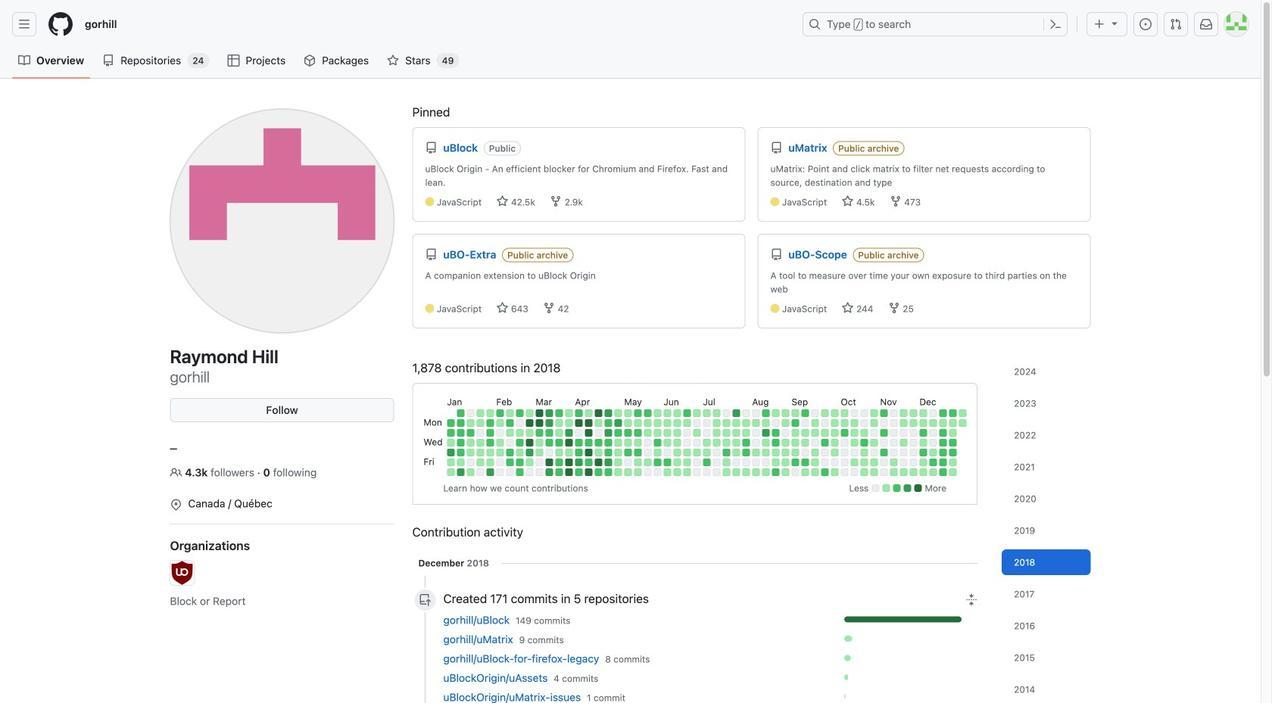 Task type: vqa. For each thing, say whether or not it's contained in the screenshot.
graph icon
no



Task type: describe. For each thing, give the bounding box(es) containing it.
package image
[[304, 55, 316, 67]]

2 stars image from the left
[[842, 302, 854, 314]]

forks image
[[890, 195, 902, 208]]

6% of commits in december were made to gorhill/umatrix image up 5% of commits in december were made to gorhill/ublock-for-firefox-legacy icon
[[844, 636, 852, 642]]

table image
[[228, 55, 240, 67]]

repo image for stars icon related to forks icon on the right of the page
[[771, 142, 783, 154]]

command palette image
[[1050, 18, 1062, 30]]

@ublockorigin image
[[170, 561, 194, 585]]

3% of commits in december were made to ublockorigin/uassets image down 5% of commits in december were made to gorhill/ublock-for-firefox-legacy icon
[[844, 675, 848, 681]]

5% of commits in december were made to gorhill/ublock-for-firefox-legacy image
[[844, 656, 978, 662]]

plus image
[[1094, 18, 1106, 30]]

issue opened image
[[1140, 18, 1152, 30]]

repo push image
[[419, 595, 431, 607]]

homepage image
[[48, 12, 73, 36]]

triangle down image
[[1109, 17, 1121, 29]]

Follow gorhill submit
[[170, 398, 394, 423]]

1% of commits in december were made to ublockorigin/umatrix-issues image
[[844, 694, 978, 700]]

stars image for forks icon on the right of the page
[[842, 195, 854, 208]]

collapse image
[[966, 594, 978, 606]]

5% of commits in december were made to gorhill/ublock-for-firefox-legacy image
[[844, 656, 851, 662]]

star image
[[387, 55, 399, 67]]



Task type: locate. For each thing, give the bounding box(es) containing it.
stars image
[[497, 302, 509, 314], [842, 302, 854, 314]]

0 vertical spatial repo image
[[102, 55, 114, 67]]

repo image
[[102, 55, 114, 67], [425, 142, 437, 154], [771, 249, 783, 261]]

people image
[[170, 467, 182, 479]]

book image
[[18, 55, 30, 67]]

1 horizontal spatial repo image
[[425, 142, 437, 154]]

notifications image
[[1201, 18, 1213, 30]]

6% of commits in december were made to gorhill/umatrix image
[[844, 636, 978, 642], [844, 636, 852, 642]]

0 horizontal spatial repo image
[[102, 55, 114, 67]]

0 horizontal spatial stars image
[[497, 302, 509, 314]]

forks image for repo icon to the middle
[[550, 195, 562, 208]]

3% of commits in december were made to ublockorigin/uassets image
[[844, 675, 978, 681], [844, 675, 848, 681]]

2 vertical spatial repo image
[[771, 249, 783, 261]]

1 vertical spatial repo image
[[425, 142, 437, 154]]

0 horizontal spatial stars image
[[497, 195, 509, 208]]

stars image for forks image corresponding to repo icon to the middle
[[497, 195, 509, 208]]

grid
[[421, 393, 969, 479]]

2 stars image from the left
[[842, 195, 854, 208]]

0 vertical spatial repo image
[[771, 142, 783, 154]]

88% of commits in december were made to gorhill/ublock image
[[844, 617, 978, 623], [844, 617, 962, 623]]

location image
[[170, 499, 182, 511]]

1 horizontal spatial stars image
[[842, 302, 854, 314]]

1 horizontal spatial stars image
[[842, 195, 854, 208]]

6% of commits in december were made to gorhill/umatrix image up 5% of commits in december were made to gorhill/ublock-for-firefox-legacy image
[[844, 636, 978, 642]]

2 horizontal spatial repo image
[[771, 249, 783, 261]]

view gorhill's full-sized avatar image
[[170, 109, 394, 333]]

forks image for repo icon to the right
[[888, 302, 900, 314]]

3% of commits in december were made to ublockorigin/uassets image up 1% of commits in december were made to ublockorigin/umatrix-issues image
[[844, 675, 978, 681]]

cell
[[457, 410, 465, 417], [467, 410, 474, 417], [477, 410, 484, 417], [487, 410, 494, 417], [496, 410, 504, 417], [506, 410, 514, 417], [516, 410, 524, 417], [526, 410, 533, 417], [536, 410, 543, 417], [546, 410, 553, 417], [555, 410, 563, 417], [565, 410, 573, 417], [575, 410, 583, 417], [585, 410, 593, 417], [595, 410, 602, 417], [605, 410, 612, 417], [615, 410, 622, 417], [624, 410, 632, 417], [634, 410, 642, 417], [644, 410, 652, 417], [654, 410, 661, 417], [664, 410, 671, 417], [674, 410, 681, 417], [683, 410, 691, 417], [693, 410, 701, 417], [703, 410, 711, 417], [713, 410, 721, 417], [723, 410, 730, 417], [733, 410, 740, 417], [743, 410, 750, 417], [752, 410, 760, 417], [762, 410, 770, 417], [772, 410, 780, 417], [782, 410, 789, 417], [792, 410, 799, 417], [802, 410, 809, 417], [811, 410, 819, 417], [821, 410, 829, 417], [831, 410, 839, 417], [841, 410, 849, 417], [851, 410, 858, 417], [861, 410, 868, 417], [871, 410, 878, 417], [880, 410, 888, 417], [890, 410, 898, 417], [900, 410, 908, 417], [910, 410, 917, 417], [920, 410, 927, 417], [930, 410, 937, 417], [939, 410, 947, 417], [949, 410, 957, 417], [959, 410, 967, 417], [447, 420, 455, 427], [457, 420, 465, 427], [467, 420, 474, 427], [477, 420, 484, 427], [487, 420, 494, 427], [496, 420, 504, 427], [506, 420, 514, 427], [516, 420, 524, 427], [526, 420, 533, 427], [536, 420, 543, 427], [546, 420, 553, 427], [555, 420, 563, 427], [565, 420, 573, 427], [575, 420, 583, 427], [585, 420, 593, 427], [595, 420, 602, 427], [605, 420, 612, 427], [615, 420, 622, 427], [624, 420, 632, 427], [634, 420, 642, 427], [644, 420, 652, 427], [654, 420, 661, 427], [664, 420, 671, 427], [674, 420, 681, 427], [683, 420, 691, 427], [693, 420, 701, 427], [703, 420, 711, 427], [713, 420, 721, 427], [723, 420, 730, 427], [733, 420, 740, 427], [743, 420, 750, 427], [752, 420, 760, 427], [762, 420, 770, 427], [772, 420, 780, 427], [782, 420, 789, 427], [792, 420, 799, 427], [802, 420, 809, 427], [811, 420, 819, 427], [821, 420, 829, 427], [831, 420, 839, 427], [841, 420, 849, 427], [851, 420, 858, 427], [861, 420, 868, 427], [871, 420, 878, 427], [880, 420, 888, 427], [890, 420, 898, 427], [900, 420, 908, 427], [910, 420, 917, 427], [920, 420, 927, 427], [930, 420, 937, 427], [939, 420, 947, 427], [949, 420, 957, 427], [959, 420, 967, 427], [447, 429, 455, 437], [457, 429, 465, 437], [467, 429, 474, 437], [477, 429, 484, 437], [487, 429, 494, 437], [496, 429, 504, 437], [506, 429, 514, 437], [516, 429, 524, 437], [526, 429, 533, 437], [536, 429, 543, 437], [546, 429, 553, 437], [555, 429, 563, 437], [565, 429, 573, 437], [575, 429, 583, 437], [585, 429, 593, 437], [595, 429, 602, 437], [605, 429, 612, 437], [615, 429, 622, 437], [624, 429, 632, 437], [634, 429, 642, 437], [644, 429, 652, 437], [654, 429, 661, 437], [664, 429, 671, 437], [674, 429, 681, 437], [683, 429, 691, 437], [693, 429, 701, 437], [703, 429, 711, 437], [713, 429, 721, 437], [723, 429, 730, 437], [733, 429, 740, 437], [743, 429, 750, 437], [752, 429, 760, 437], [762, 429, 770, 437], [772, 429, 780, 437], [782, 429, 789, 437], [792, 429, 799, 437], [802, 429, 809, 437], [811, 429, 819, 437], [821, 429, 829, 437], [831, 429, 839, 437], [841, 429, 849, 437], [851, 429, 858, 437], [861, 429, 868, 437], [871, 429, 878, 437], [880, 429, 888, 437], [890, 429, 898, 437], [900, 429, 908, 437], [910, 429, 917, 437], [920, 429, 927, 437], [930, 429, 937, 437], [939, 429, 947, 437], [949, 429, 957, 437], [447, 439, 455, 447], [457, 439, 465, 447], [467, 439, 474, 447], [477, 439, 484, 447], [487, 439, 494, 447], [496, 439, 504, 447], [506, 439, 514, 447], [516, 439, 524, 447], [526, 439, 533, 447], [536, 439, 543, 447], [546, 439, 553, 447], [555, 439, 563, 447], [565, 439, 573, 447], [575, 439, 583, 447], [585, 439, 593, 447], [595, 439, 602, 447], [605, 439, 612, 447], [615, 439, 622, 447], [624, 439, 632, 447], [634, 439, 642, 447], [644, 439, 652, 447], [654, 439, 661, 447], [664, 439, 671, 447], [674, 439, 681, 447], [683, 439, 691, 447], [693, 439, 701, 447], [703, 439, 711, 447], [713, 439, 721, 447], [723, 439, 730, 447], [733, 439, 740, 447], [743, 439, 750, 447], [752, 439, 760, 447], [762, 439, 770, 447], [772, 439, 780, 447], [782, 439, 789, 447], [792, 439, 799, 447], [802, 439, 809, 447], [811, 439, 819, 447], [821, 439, 829, 447], [831, 439, 839, 447], [841, 439, 849, 447], [851, 439, 858, 447], [861, 439, 868, 447], [871, 439, 878, 447], [880, 439, 888, 447], [890, 439, 898, 447], [900, 439, 908, 447], [910, 439, 917, 447], [920, 439, 927, 447], [930, 439, 937, 447], [939, 439, 947, 447], [949, 439, 957, 447], [447, 449, 455, 457], [457, 449, 465, 457], [467, 449, 474, 457], [477, 449, 484, 457], [487, 449, 494, 457], [496, 449, 504, 457], [506, 449, 514, 457], [516, 449, 524, 457], [526, 449, 533, 457], [536, 449, 543, 457], [546, 449, 553, 457], [555, 449, 563, 457], [565, 449, 573, 457], [575, 449, 583, 457], [585, 449, 593, 457], [595, 449, 602, 457], [605, 449, 612, 457], [615, 449, 622, 457], [624, 449, 632, 457], [634, 449, 642, 457], [644, 449, 652, 457], [654, 449, 661, 457], [664, 449, 671, 457], [674, 449, 681, 457], [683, 449, 691, 457], [693, 449, 701, 457], [703, 449, 711, 457], [713, 449, 721, 457], [723, 449, 730, 457], [733, 449, 740, 457], [743, 449, 750, 457], [752, 449, 760, 457], [762, 449, 770, 457], [772, 449, 780, 457], [782, 449, 789, 457], [792, 449, 799, 457], [802, 449, 809, 457], [811, 449, 819, 457], [821, 449, 829, 457], [831, 449, 839, 457], [841, 449, 849, 457], [851, 449, 858, 457], [861, 449, 868, 457], [871, 449, 878, 457], [880, 449, 888, 457], [890, 449, 898, 457], [900, 449, 908, 457], [910, 449, 917, 457], [920, 449, 927, 457], [930, 449, 937, 457], [939, 449, 947, 457], [949, 449, 957, 457], [447, 459, 455, 467], [457, 459, 465, 467], [467, 459, 474, 467], [477, 459, 484, 467], [487, 459, 494, 467], [496, 459, 504, 467], [506, 459, 514, 467], [516, 459, 524, 467], [526, 459, 533, 467], [536, 459, 543, 467], [546, 459, 553, 467], [555, 459, 563, 467], [565, 459, 573, 467], [575, 459, 583, 467], [585, 459, 593, 467], [595, 459, 602, 467], [605, 459, 612, 467], [615, 459, 622, 467], [624, 459, 632, 467], [634, 459, 642, 467], [644, 459, 652, 467], [654, 459, 661, 467], [664, 459, 671, 467], [674, 459, 681, 467], [683, 459, 691, 467], [693, 459, 701, 467], [703, 459, 711, 467], [713, 459, 721, 467], [723, 459, 730, 467], [733, 459, 740, 467], [743, 459, 750, 467], [752, 459, 760, 467], [762, 459, 770, 467], [772, 459, 780, 467], [782, 459, 789, 467], [792, 459, 799, 467], [802, 459, 809, 467], [811, 459, 819, 467], [821, 459, 829, 467], [831, 459, 839, 467], [841, 459, 849, 467], [851, 459, 858, 467], [861, 459, 868, 467], [871, 459, 878, 467], [880, 459, 888, 467], [890, 459, 898, 467], [900, 459, 908, 467], [910, 459, 917, 467], [920, 459, 927, 467], [930, 459, 937, 467], [939, 459, 947, 467], [949, 459, 957, 467], [447, 469, 455, 476], [457, 469, 465, 476], [467, 469, 474, 476], [477, 469, 484, 476], [487, 469, 494, 476], [496, 469, 504, 476], [506, 469, 514, 476], [516, 469, 524, 476], [526, 469, 533, 476], [536, 469, 543, 476], [546, 469, 553, 476], [555, 469, 563, 476], [565, 469, 573, 476], [575, 469, 583, 476], [585, 469, 593, 476], [595, 469, 602, 476], [605, 469, 612, 476], [615, 469, 622, 476], [624, 469, 632, 476], [634, 469, 642, 476], [644, 469, 652, 476], [654, 469, 661, 476], [664, 469, 671, 476], [674, 469, 681, 476], [683, 469, 691, 476], [693, 469, 701, 476], [703, 469, 711, 476], [713, 469, 721, 476], [723, 469, 730, 476], [733, 469, 740, 476], [743, 469, 750, 476], [752, 469, 760, 476], [762, 469, 770, 476], [772, 469, 780, 476], [782, 469, 789, 476], [792, 469, 799, 476], [802, 469, 809, 476], [811, 469, 819, 476], [821, 469, 829, 476], [831, 469, 839, 476], [841, 469, 849, 476], [851, 469, 858, 476], [861, 469, 868, 476], [871, 469, 878, 476], [880, 469, 888, 476], [890, 469, 898, 476], [900, 469, 908, 476], [910, 469, 917, 476], [920, 469, 927, 476], [930, 469, 937, 476], [939, 469, 947, 476], [949, 469, 957, 476]]

home location: canada / québec element
[[170, 493, 394, 512]]

git pull request image
[[1170, 18, 1182, 30]]

stars image
[[497, 195, 509, 208], [842, 195, 854, 208]]

0 horizontal spatial repo image
[[425, 249, 437, 261]]

1 stars image from the left
[[497, 302, 509, 314]]

forks image
[[550, 195, 562, 208], [543, 302, 555, 314], [888, 302, 900, 314]]

1 stars image from the left
[[497, 195, 509, 208]]

1 horizontal spatial repo image
[[771, 142, 783, 154]]

repo image
[[771, 142, 783, 154], [425, 249, 437, 261]]

repo image for 2nd stars image from the right
[[425, 249, 437, 261]]

1 vertical spatial repo image
[[425, 249, 437, 261]]



